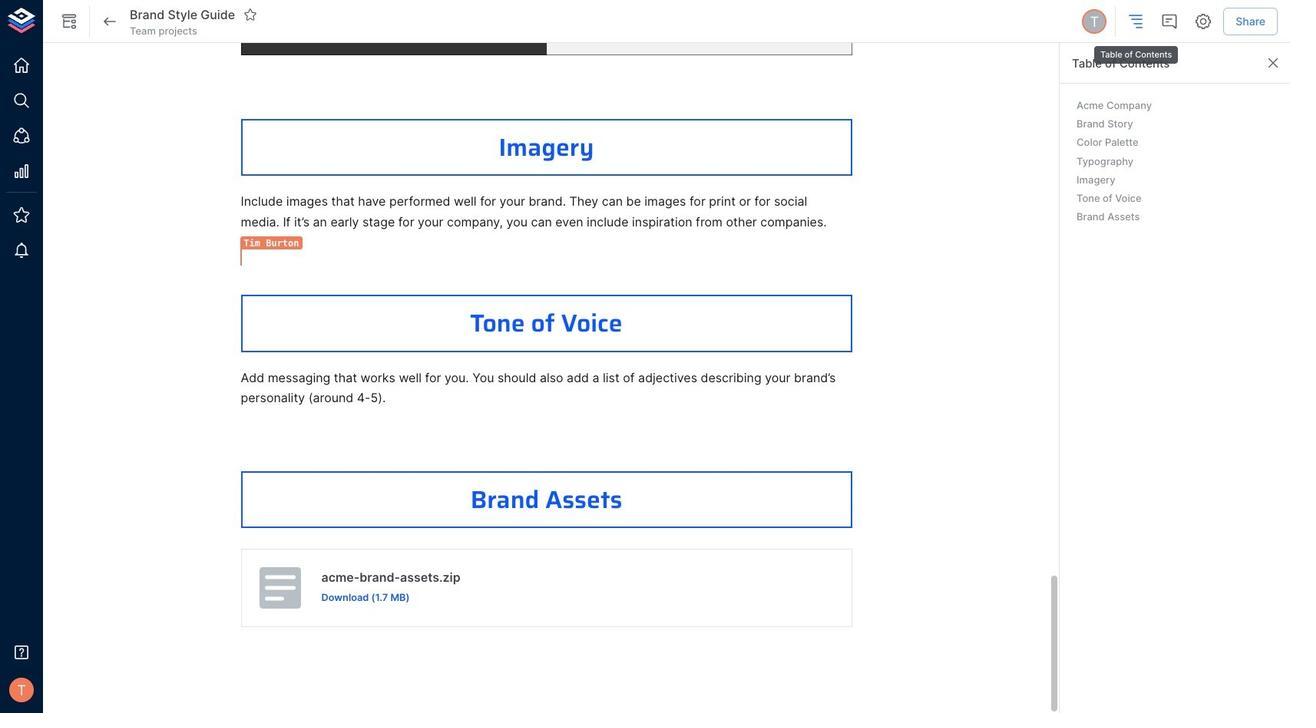 Task type: vqa. For each thing, say whether or not it's contained in the screenshot.
Search Templates... text box
no



Task type: locate. For each thing, give the bounding box(es) containing it.
settings image
[[1195, 12, 1214, 31]]

tooltip
[[1094, 35, 1181, 66]]

show wiki image
[[60, 12, 78, 31]]

table of contents image
[[1128, 12, 1146, 31]]

favorite image
[[244, 8, 258, 21]]



Task type: describe. For each thing, give the bounding box(es) containing it.
go back image
[[101, 12, 119, 31]]

comments image
[[1161, 12, 1180, 31]]



